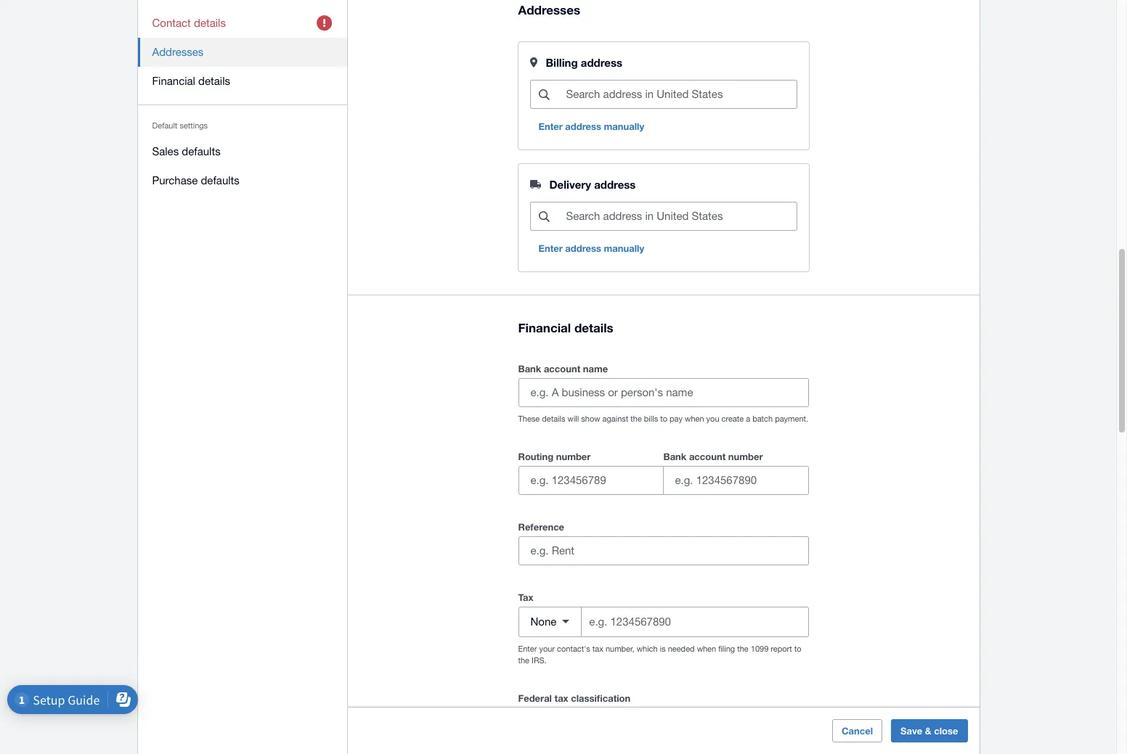 Task type: locate. For each thing, give the bounding box(es) containing it.
financial up default settings
[[152, 75, 195, 87]]

1 vertical spatial defaults
[[201, 174, 240, 187]]

bank account number
[[664, 451, 763, 463]]

delivery address
[[550, 178, 636, 191]]

bank up these
[[518, 363, 542, 375]]

close
[[935, 726, 959, 738]]

tax right federal
[[555, 693, 569, 705]]

address
[[581, 56, 623, 69], [566, 121, 602, 133], [595, 178, 636, 191], [566, 243, 602, 255]]

manually for delivery address
[[604, 243, 645, 255]]

1 vertical spatial search address in united states field
[[565, 203, 797, 231]]

the left bills
[[631, 415, 642, 423]]

defaults down settings
[[182, 145, 221, 158]]

1 vertical spatial enter address manually
[[539, 243, 645, 255]]

1 vertical spatial when
[[697, 645, 717, 654]]

1 vertical spatial account
[[690, 451, 726, 463]]

0 vertical spatial bank
[[518, 363, 542, 375]]

the left irs. on the left bottom of page
[[518, 657, 530, 665]]

when left 'you'
[[685, 415, 705, 423]]

addresses up billing
[[518, 2, 581, 18]]

2 search address in united states field from the top
[[565, 203, 797, 231]]

1 horizontal spatial to
[[795, 645, 802, 654]]

Tax text field
[[588, 609, 808, 636]]

details
[[194, 17, 226, 29], [198, 75, 230, 87], [575, 320, 614, 335], [542, 415, 566, 423]]

1 vertical spatial enter address manually button
[[530, 237, 653, 260]]

number
[[556, 451, 591, 463], [729, 451, 763, 463]]

enter
[[539, 121, 563, 133], [539, 243, 563, 255], [518, 645, 537, 654]]

enter address manually down delivery address
[[539, 243, 645, 255]]

sales
[[152, 145, 179, 158]]

details up name
[[575, 320, 614, 335]]

these
[[518, 415, 540, 423]]

when left filing
[[697, 645, 717, 654]]

financial
[[152, 75, 195, 87], [518, 320, 571, 335]]

2 horizontal spatial the
[[738, 645, 749, 654]]

group
[[518, 448, 809, 495]]

number up 'bank account number' field
[[729, 451, 763, 463]]

menu
[[138, 0, 348, 204]]

1 search address in united states field from the top
[[565, 81, 797, 109]]

1 horizontal spatial financial
[[518, 320, 571, 335]]

0 vertical spatial financial
[[152, 75, 195, 87]]

enter address manually button up delivery address
[[530, 115, 653, 138]]

address right delivery
[[595, 178, 636, 191]]

bank
[[518, 363, 542, 375], [664, 451, 687, 463]]

irs.
[[532, 657, 547, 665]]

bank for bank account name
[[518, 363, 542, 375]]

enter address manually
[[539, 121, 645, 133], [539, 243, 645, 255]]

name
[[583, 363, 608, 375]]

enter down the shipping address icon
[[539, 243, 563, 255]]

financial up 'bank account name'
[[518, 320, 571, 335]]

billing
[[546, 56, 578, 69]]

0 horizontal spatial tax
[[555, 693, 569, 705]]

bank down pay
[[664, 451, 687, 463]]

0 vertical spatial tax
[[593, 645, 604, 654]]

addresses down contact
[[152, 46, 204, 58]]

2 enter address manually from the top
[[539, 243, 645, 255]]

enter address manually button down delivery address
[[530, 237, 653, 260]]

details right contact
[[194, 17, 226, 29]]

sales defaults link
[[138, 137, 348, 166]]

1 manually from the top
[[604, 121, 645, 133]]

&
[[926, 726, 932, 738]]

to right report
[[795, 645, 802, 654]]

payment.
[[775, 415, 809, 423]]

delivery
[[550, 178, 591, 191]]

enter up irs. on the left bottom of page
[[518, 645, 537, 654]]

to
[[661, 415, 668, 423], [795, 645, 802, 654]]

Reference field
[[519, 537, 808, 565]]

when
[[685, 415, 705, 423], [697, 645, 717, 654]]

0 vertical spatial account
[[544, 363, 581, 375]]

0 horizontal spatial number
[[556, 451, 591, 463]]

1 enter address manually button from the top
[[530, 115, 653, 138]]

1 vertical spatial bank
[[664, 451, 687, 463]]

0 horizontal spatial financial
[[152, 75, 195, 87]]

these details will show against the bills to pay when you create a batch payment.
[[518, 415, 809, 423]]

contact
[[152, 17, 191, 29]]

billing address
[[546, 56, 623, 69]]

contact's
[[557, 645, 591, 654]]

purchase defaults link
[[138, 166, 348, 195]]

0 vertical spatial enter address manually button
[[530, 115, 653, 138]]

1 horizontal spatial number
[[729, 451, 763, 463]]

defaults for purchase defaults
[[201, 174, 240, 187]]

0 vertical spatial financial details
[[152, 75, 230, 87]]

manually down delivery address
[[604, 243, 645, 255]]

financial details
[[152, 75, 230, 87], [518, 320, 614, 335]]

2 number from the left
[[729, 451, 763, 463]]

financial details link
[[138, 67, 348, 96]]

Search address in United States field
[[565, 81, 797, 109], [565, 203, 797, 231]]

Bank account name field
[[519, 379, 808, 407]]

0 vertical spatial search address in united states field
[[565, 81, 797, 109]]

0 horizontal spatial the
[[518, 657, 530, 665]]

1 enter address manually from the top
[[539, 121, 645, 133]]

enter address manually button for billing
[[530, 115, 653, 138]]

a
[[746, 415, 751, 423]]

show
[[582, 415, 601, 423]]

1099
[[751, 645, 769, 654]]

financial details up settings
[[152, 75, 230, 87]]

account up 'bank account number' field
[[690, 451, 726, 463]]

save
[[901, 726, 923, 738]]

financial details up 'bank account name'
[[518, 320, 614, 335]]

2 manually from the top
[[604, 243, 645, 255]]

enter for billing
[[539, 121, 563, 133]]

0 horizontal spatial to
[[661, 415, 668, 423]]

defaults down sales defaults link at the top
[[201, 174, 240, 187]]

default
[[152, 121, 178, 130]]

tax
[[593, 645, 604, 654], [555, 693, 569, 705]]

1 horizontal spatial tax
[[593, 645, 604, 654]]

1 vertical spatial financial details
[[518, 320, 614, 335]]

the right filing
[[738, 645, 749, 654]]

2 vertical spatial enter
[[518, 645, 537, 654]]

defaults
[[182, 145, 221, 158], [201, 174, 240, 187]]

tax left number,
[[593, 645, 604, 654]]

0 horizontal spatial bank
[[518, 363, 542, 375]]

0 horizontal spatial account
[[544, 363, 581, 375]]

enter address manually up delivery address
[[539, 121, 645, 133]]

2 enter address manually button from the top
[[530, 237, 653, 260]]

enter up the shipping address icon
[[539, 121, 563, 133]]

1 horizontal spatial the
[[631, 415, 642, 423]]

routing number
[[518, 451, 591, 463]]

none button
[[519, 608, 582, 637]]

0 vertical spatial defaults
[[182, 145, 221, 158]]

bank account name
[[518, 363, 608, 375]]

the
[[631, 415, 642, 423], [738, 645, 749, 654], [518, 657, 530, 665]]

which
[[637, 645, 658, 654]]

account left name
[[544, 363, 581, 375]]

bank inside group
[[664, 451, 687, 463]]

tax inside the enter your contact's tax number, which is needed when filing the 1099 report to the irs.
[[593, 645, 604, 654]]

classification
[[571, 693, 631, 705]]

manually up delivery address
[[604, 121, 645, 133]]

Bank account number field
[[664, 467, 808, 495]]

filing
[[719, 645, 736, 654]]

0 vertical spatial enter address manually
[[539, 121, 645, 133]]

financial inside menu
[[152, 75, 195, 87]]

1 horizontal spatial addresses
[[518, 2, 581, 18]]

address right billing
[[581, 56, 623, 69]]

addresses link
[[138, 38, 348, 67]]

manually
[[604, 121, 645, 133], [604, 243, 645, 255]]

sales defaults
[[152, 145, 221, 158]]

federal tax classification
[[518, 693, 631, 705]]

to left pay
[[661, 415, 668, 423]]

0 vertical spatial manually
[[604, 121, 645, 133]]

addresses
[[518, 2, 581, 18], [152, 46, 204, 58]]

1 horizontal spatial bank
[[664, 451, 687, 463]]

1 vertical spatial to
[[795, 645, 802, 654]]

1 vertical spatial addresses
[[152, 46, 204, 58]]

1 vertical spatial enter
[[539, 243, 563, 255]]

1 horizontal spatial account
[[690, 451, 726, 463]]

enter address manually for delivery
[[539, 243, 645, 255]]

account
[[544, 363, 581, 375], [690, 451, 726, 463]]

1 vertical spatial manually
[[604, 243, 645, 255]]

purchase defaults
[[152, 174, 240, 187]]

enter inside the enter your contact's tax number, which is needed when filing the 1099 report to the irs.
[[518, 645, 537, 654]]

0 vertical spatial enter
[[539, 121, 563, 133]]

enter address manually button
[[530, 115, 653, 138], [530, 237, 653, 260]]

0 horizontal spatial financial details
[[152, 75, 230, 87]]

cancel
[[842, 726, 873, 738]]

number up the routing number field
[[556, 451, 591, 463]]



Task type: describe. For each thing, give the bounding box(es) containing it.
enter for delivery
[[539, 243, 563, 255]]

manually for billing address
[[604, 121, 645, 133]]

address up delivery address
[[566, 121, 602, 133]]

enter address manually for billing
[[539, 121, 645, 133]]

billing address icon image
[[530, 58, 537, 68]]

details down addresses link
[[198, 75, 230, 87]]

settings
[[180, 121, 208, 130]]

group containing routing number
[[518, 448, 809, 495]]

2 vertical spatial the
[[518, 657, 530, 665]]

save & close button
[[892, 720, 968, 743]]

account for number
[[690, 451, 726, 463]]

1 vertical spatial tax
[[555, 693, 569, 705]]

bills
[[644, 415, 658, 423]]

contact details
[[152, 17, 226, 29]]

details left will at the bottom right of page
[[542, 415, 566, 423]]

financial details inside menu
[[152, 75, 230, 87]]

search address in united states field for delivery address
[[565, 203, 797, 231]]

enter address manually button for delivery
[[530, 237, 653, 260]]

will
[[568, 415, 579, 423]]

Routing number field
[[519, 467, 663, 495]]

0 horizontal spatial addresses
[[152, 46, 204, 58]]

report
[[771, 645, 793, 654]]

account for name
[[544, 363, 581, 375]]

shipping address icon image
[[530, 181, 541, 189]]

cancel button
[[833, 720, 883, 743]]

search address in united states field for billing address
[[565, 81, 797, 109]]

federal
[[518, 693, 552, 705]]

menu containing contact details
[[138, 0, 348, 204]]

address down delivery address
[[566, 243, 602, 255]]

purchase
[[152, 174, 198, 187]]

when inside the enter your contact's tax number, which is needed when filing the 1099 report to the irs.
[[697, 645, 717, 654]]

reference
[[518, 521, 565, 533]]

batch
[[753, 415, 773, 423]]

1 number from the left
[[556, 451, 591, 463]]

0 vertical spatial when
[[685, 415, 705, 423]]

to inside the enter your contact's tax number, which is needed when filing the 1099 report to the irs.
[[795, 645, 802, 654]]

0 vertical spatial addresses
[[518, 2, 581, 18]]

save & close
[[901, 726, 959, 738]]

defaults for sales defaults
[[182, 145, 221, 158]]

default settings
[[152, 121, 208, 130]]

tax
[[518, 592, 534, 604]]

1 vertical spatial the
[[738, 645, 749, 654]]

create
[[722, 415, 744, 423]]

needed
[[668, 645, 695, 654]]

you
[[707, 415, 720, 423]]

is
[[660, 645, 666, 654]]

1 horizontal spatial financial details
[[518, 320, 614, 335]]

routing
[[518, 451, 554, 463]]

pay
[[670, 415, 683, 423]]

enter your contact's tax number, which is needed when filing the 1099 report to the irs.
[[518, 645, 802, 665]]

1 vertical spatial financial
[[518, 320, 571, 335]]

reference group
[[518, 519, 809, 566]]

none
[[531, 616, 557, 629]]

against
[[603, 415, 629, 423]]

number,
[[606, 645, 635, 654]]

your
[[539, 645, 555, 654]]

0 vertical spatial the
[[631, 415, 642, 423]]

contact details link
[[138, 9, 348, 38]]

0 vertical spatial to
[[661, 415, 668, 423]]

bank for bank account number
[[664, 451, 687, 463]]



Task type: vqa. For each thing, say whether or not it's contained in the screenshot.
Enter address manually associated with Billing
yes



